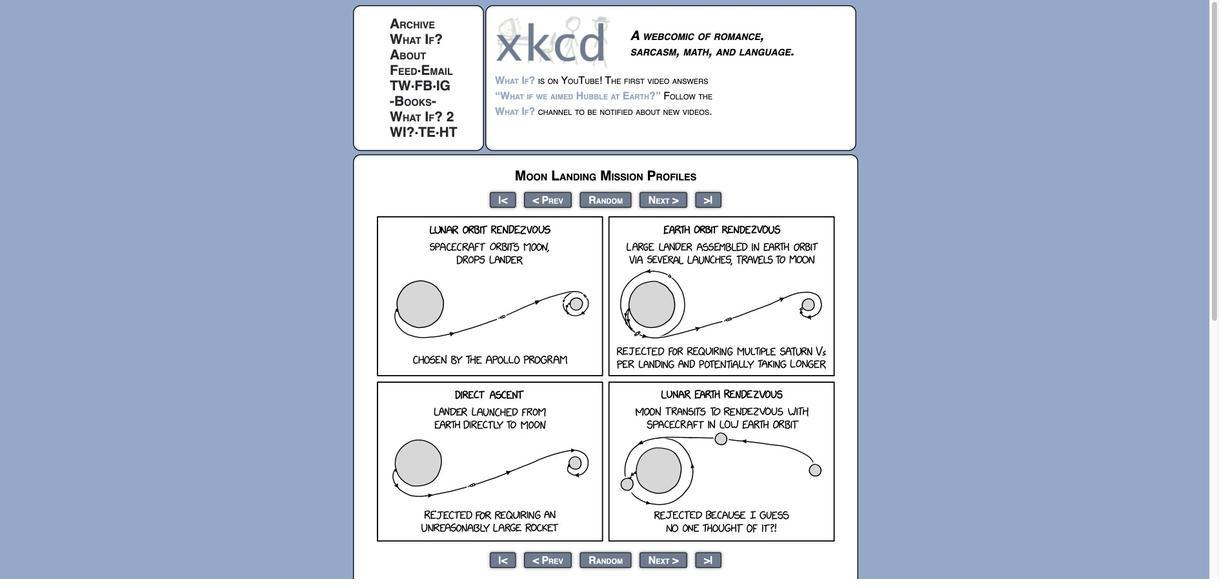 Task type: locate. For each thing, give the bounding box(es) containing it.
moon landing mission profiles image
[[377, 216, 835, 542]]

xkcd.com logo image
[[495, 15, 615, 68]]



Task type: vqa. For each thing, say whether or not it's contained in the screenshot.
the Selected Comics image
no



